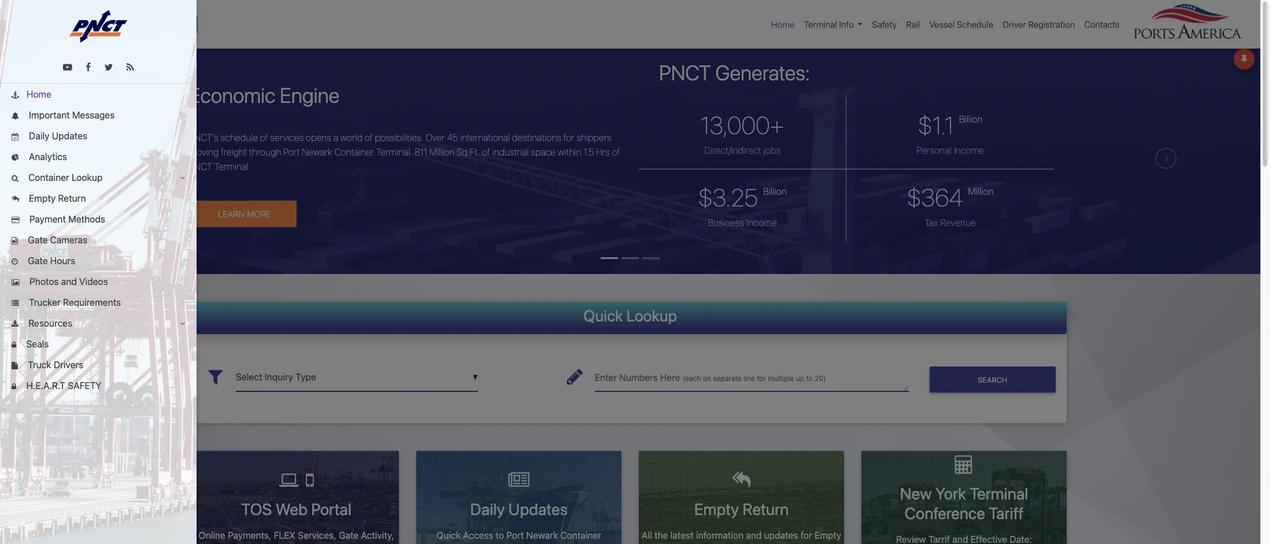 Task type: describe. For each thing, give the bounding box(es) containing it.
trucker requirements link
[[0, 292, 197, 313]]

safety
[[872, 19, 897, 29]]

empty inside "link"
[[29, 193, 56, 204]]

list image
[[12, 300, 19, 307]]

enter
[[595, 372, 617, 383]]

pnct inside pnct's schedule of services opens a world of possibilities.                                 over 45 international destinations for shippers moving freight through port newark container terminal.                                 811 million sq.ft. of industrial space within 1.5 hrs of pnct terminal.
[[189, 161, 212, 172]]

all the latest information and updates for empty container return.
[[642, 530, 841, 544]]

vessel inside vessel schedule link
[[929, 19, 955, 29]]

conference
[[905, 504, 985, 523]]

services
[[270, 132, 304, 143]]

world
[[340, 132, 363, 143]]

rail link
[[902, 13, 925, 36]]

for inside pnct's schedule of services opens a world of possibilities.                                 over 45 international destinations for shippers moving freight through port newark container terminal.                                 811 million sq.ft. of industrial space within 1.5 hrs of pnct terminal.
[[563, 132, 574, 143]]

calendar check o image
[[12, 134, 19, 141]]

newark inside pnct's schedule of services opens a world of possibilities.                                 over 45 international destinations for shippers moving freight through port newark container terminal.                                 811 million sq.ft. of industrial space within 1.5 hrs of pnct terminal.
[[302, 147, 332, 157]]

gate cameras link
[[0, 230, 197, 250]]

bell image
[[12, 113, 19, 120]]

important messages link
[[0, 105, 197, 125]]

clock o image
[[12, 258, 18, 266]]

1 horizontal spatial empty
[[694, 500, 739, 519]]

economic
[[189, 82, 275, 107]]

quick links
[[12, 19, 57, 29]]

income for $1.1
[[954, 145, 984, 155]]

revenue
[[940, 217, 976, 228]]

811
[[415, 147, 427, 157]]

0 horizontal spatial updates
[[52, 131, 87, 141]]

lookup for quick lookup
[[626, 306, 677, 325]]

0 horizontal spatial home
[[26, 89, 51, 99]]

pie chart image
[[12, 154, 19, 162]]

anchor image
[[12, 92, 19, 99]]

daily updates link
[[0, 125, 197, 146]]

container lookup
[[26, 172, 103, 183]]

engine
[[280, 82, 340, 107]]

photo image
[[12, 279, 19, 287]]

empty return link
[[0, 188, 197, 209]]

$364
[[907, 182, 963, 211]]

here
[[660, 372, 680, 383]]

0 horizontal spatial daily
[[29, 131, 49, 141]]

tos web portal
[[241, 500, 351, 519]]

$3.25
[[698, 182, 758, 211]]

empty inside all the latest information and updates for empty container return.
[[815, 530, 841, 540]]

angle down image for resources
[[180, 320, 185, 328]]

1.5
[[583, 147, 594, 157]]

container lookup link
[[0, 167, 197, 188]]

lock image
[[12, 342, 16, 349]]

york
[[935, 484, 966, 503]]

business income
[[708, 217, 777, 228]]

space
[[531, 147, 556, 157]]

(each
[[683, 374, 701, 383]]

lookup for container lookup
[[72, 172, 103, 183]]

quick access to port newark container terminal daily news.
[[437, 530, 601, 544]]

0 horizontal spatial daily updates
[[26, 131, 87, 141]]

newark inside quick access to port newark container terminal daily news.
[[526, 530, 558, 540]]

the
[[655, 530, 668, 540]]

access
[[463, 530, 493, 540]]

driver registration
[[1003, 19, 1075, 29]]

online
[[199, 530, 225, 540]]

international
[[460, 132, 510, 143]]

to inside enter numbers here (each on separate line for multiple up to 20)
[[806, 374, 813, 383]]

facebook image
[[86, 62, 91, 72]]

registration
[[1028, 19, 1075, 29]]

rss image
[[126, 62, 134, 72]]

analytics link
[[0, 146, 197, 167]]

line
[[744, 374, 755, 383]]

on
[[703, 374, 711, 383]]

photos
[[29, 276, 59, 287]]

reply all image
[[12, 196, 19, 203]]

angle down image for container lookup
[[180, 175, 185, 182]]

shippers
[[577, 132, 611, 143]]

online payments, flex services, gate activity, vessel schedule...
[[199, 530, 394, 544]]

sq.ft.
[[457, 147, 480, 157]]

resources
[[26, 318, 72, 328]]

drivers
[[54, 360, 83, 370]]

seals
[[24, 339, 49, 349]]

payment methods
[[27, 214, 105, 224]]

h.e.a.r.t
[[26, 380, 65, 391]]

port inside pnct's schedule of services opens a world of possibilities.                                 over 45 international destinations for shippers moving freight through port newark container terminal.                                 811 million sq.ft. of industrial space within 1.5 hrs of pnct terminal.
[[283, 147, 300, 157]]

personal income
[[917, 145, 984, 155]]

gate for gate cameras
[[28, 235, 48, 245]]

gate hours link
[[0, 250, 197, 271]]

updates
[[764, 530, 798, 540]]

videos
[[79, 276, 108, 287]]

new york terminal conference tariff
[[900, 484, 1028, 523]]

1 horizontal spatial updates
[[508, 500, 568, 519]]

welcome to port newmark container terminal image
[[0, 43, 1260, 339]]

tax
[[925, 217, 938, 228]]

latest
[[671, 530, 694, 540]]

income for $3.25
[[747, 217, 777, 228]]

gate inside online payments, flex services, gate activity, vessel schedule...
[[339, 530, 359, 540]]

port inside quick access to port newark container terminal daily news.
[[506, 530, 524, 540]]

multiple
[[768, 374, 794, 383]]

45
[[447, 132, 458, 143]]

separate
[[713, 374, 742, 383]]

h.e.a.r.t safety
[[24, 380, 102, 391]]

flex
[[274, 530, 295, 540]]

container inside quick access to port newark container terminal daily news.
[[560, 530, 601, 540]]

activity,
[[361, 530, 394, 540]]

possibilities.
[[375, 132, 424, 143]]

schedule
[[957, 19, 994, 29]]

seals link
[[0, 334, 197, 354]]

freight
[[221, 147, 247, 157]]

credit card image
[[12, 217, 19, 224]]

container inside all the latest information and updates for empty container return.
[[705, 544, 745, 544]]

billion for $1.1
[[959, 114, 983, 124]]

vessel schedule link
[[925, 13, 998, 36]]

billion for $3.25
[[763, 186, 787, 196]]

search image
[[12, 175, 18, 183]]

20)
[[815, 374, 826, 383]]

business
[[708, 217, 744, 228]]

contacts link
[[1080, 13, 1124, 36]]

hours
[[50, 256, 75, 266]]

of up through
[[260, 132, 268, 143]]

gate hours
[[25, 256, 75, 266]]



Task type: vqa. For each thing, say whether or not it's contained in the screenshot.
left Updates
yes



Task type: locate. For each thing, give the bounding box(es) containing it.
container inside 'link'
[[28, 172, 69, 183]]

0 horizontal spatial vessel
[[258, 544, 285, 544]]

1 horizontal spatial billion
[[959, 114, 983, 124]]

of right hrs
[[612, 147, 620, 157]]

numbers
[[619, 372, 658, 383]]

1 vertical spatial daily updates
[[470, 500, 568, 519]]

for right the updates
[[801, 530, 812, 540]]

1 horizontal spatial vessel
[[929, 19, 955, 29]]

million up revenue
[[968, 186, 994, 196]]

1 horizontal spatial quick
[[437, 530, 461, 540]]

gate cameras
[[25, 235, 87, 245]]

0 vertical spatial home link
[[767, 13, 799, 36]]

0 horizontal spatial empty
[[29, 193, 56, 204]]

1 angle down image from the top
[[180, 175, 185, 182]]

cameras
[[50, 235, 87, 245]]

billion inside the $1.1 billion
[[959, 114, 983, 124]]

1 vertical spatial quick
[[583, 306, 623, 325]]

0 vertical spatial to
[[806, 374, 813, 383]]

destinations
[[512, 132, 561, 143]]

return inside "link"
[[58, 193, 86, 204]]

0 vertical spatial gate
[[28, 235, 48, 245]]

0 vertical spatial daily
[[29, 131, 49, 141]]

income
[[954, 145, 984, 155], [747, 217, 777, 228]]

contacts
[[1084, 19, 1120, 29]]

terminal
[[970, 484, 1028, 503], [475, 544, 511, 544]]

and up trucker requirements on the left of page
[[61, 276, 77, 287]]

empty right the updates
[[815, 530, 841, 540]]

safety link
[[867, 13, 902, 36]]

to right access
[[496, 530, 504, 540]]

0 horizontal spatial port
[[283, 147, 300, 157]]

information
[[696, 530, 744, 540]]

empty return down container lookup
[[26, 193, 86, 204]]

0 vertical spatial and
[[61, 276, 77, 287]]

2 vertical spatial quick
[[437, 530, 461, 540]]

twitter image
[[104, 62, 113, 72]]

driver registration link
[[998, 13, 1080, 36]]

youtube play image
[[63, 62, 72, 72]]

resources link
[[0, 313, 197, 334]]

1 vertical spatial terminal
[[475, 544, 511, 544]]

port down services
[[283, 147, 300, 157]]

1 vertical spatial port
[[506, 530, 524, 540]]

1 vertical spatial daily
[[470, 500, 505, 519]]

rail
[[906, 19, 920, 29]]

updates up quick access to port newark container terminal daily news.
[[508, 500, 568, 519]]

vessel right "rail"
[[929, 19, 955, 29]]

of down international
[[482, 147, 490, 157]]

1 horizontal spatial to
[[806, 374, 813, 383]]

services,
[[298, 530, 336, 540]]

h.e.a.r.t safety link
[[0, 375, 197, 396]]

0 horizontal spatial million
[[429, 147, 454, 157]]

1 vertical spatial vessel
[[258, 544, 285, 544]]

1 vertical spatial income
[[747, 217, 777, 228]]

for right line
[[757, 374, 766, 383]]

payment methods link
[[0, 209, 197, 230]]

daily up access
[[470, 500, 505, 519]]

empty return up all the latest information and updates for empty container return.
[[694, 500, 789, 519]]

1 vertical spatial for
[[757, 374, 766, 383]]

file movie o image
[[12, 238, 18, 245]]

quick inside quick access to port newark container terminal daily news.
[[437, 530, 461, 540]]

1 horizontal spatial daily updates
[[470, 500, 568, 519]]

updates down important messages
[[52, 131, 87, 141]]

terminal. down possibilities.
[[376, 147, 413, 157]]

0 horizontal spatial income
[[747, 217, 777, 228]]

1 horizontal spatial return
[[743, 500, 789, 519]]

within
[[558, 147, 581, 157]]

1 vertical spatial to
[[496, 530, 504, 540]]

return.
[[748, 544, 778, 544]]

angle down image
[[180, 175, 185, 182], [180, 320, 185, 328]]

0 vertical spatial pnct
[[659, 60, 711, 85]]

home link for "daily updates" link
[[0, 84, 197, 105]]

daily inside quick access to port newark container terminal daily news.
[[513, 544, 534, 544]]

and inside all the latest information and updates for empty container return.
[[746, 530, 762, 540]]

pnct
[[659, 60, 711, 85], [189, 161, 212, 172]]

portal
[[311, 500, 351, 519]]

vessel
[[929, 19, 955, 29], [258, 544, 285, 544]]

1 horizontal spatial home link
[[767, 13, 799, 36]]

angle down image inside container lookup 'link'
[[180, 175, 185, 182]]

billion inside "$3.25 billion"
[[763, 186, 787, 196]]

for inside enter numbers here (each on separate line for multiple up to 20)
[[757, 374, 766, 383]]

income down the $1.1 billion at right top
[[954, 145, 984, 155]]

daily up analytics
[[29, 131, 49, 141]]

quick links link
[[12, 18, 64, 31]]

1 horizontal spatial newark
[[526, 530, 558, 540]]

terminal up tariff
[[970, 484, 1028, 503]]

0 vertical spatial daily updates
[[26, 131, 87, 141]]

daily left news.
[[513, 544, 534, 544]]

tariff
[[989, 504, 1024, 523]]

13,000+ direct/indirect jobs
[[700, 110, 784, 155]]

million inside $364 million
[[968, 186, 994, 196]]

0 vertical spatial port
[[283, 147, 300, 157]]

jobs
[[764, 145, 781, 155]]

safety
[[68, 380, 102, 391]]

container down world
[[335, 147, 374, 157]]

1 vertical spatial empty return
[[694, 500, 789, 519]]

0 vertical spatial billion
[[959, 114, 983, 124]]

enter numbers here (each on separate line for multiple up to 20)
[[595, 372, 826, 383]]

truck
[[28, 360, 51, 370]]

truck drivers link
[[0, 354, 197, 375]]

0 horizontal spatial quick
[[12, 19, 34, 29]]

1 horizontal spatial empty return
[[694, 500, 789, 519]]

0 vertical spatial newark
[[302, 147, 332, 157]]

links
[[37, 19, 57, 29]]

daily updates
[[26, 131, 87, 141], [470, 500, 568, 519]]

None text field
[[236, 363, 478, 392], [595, 363, 909, 392], [236, 363, 478, 392], [595, 363, 909, 392]]

pnct's schedule of services opens a world of possibilities.                                 over 45 international destinations for shippers moving freight through port newark container terminal.                                 811 million sq.ft. of industrial space within 1.5 hrs of pnct terminal.
[[189, 132, 620, 172]]

photos and videos link
[[0, 271, 197, 292]]

over
[[426, 132, 445, 143]]

up
[[796, 374, 804, 383]]

and inside photos and videos link
[[61, 276, 77, 287]]

home link for safety link
[[767, 13, 799, 36]]

0 vertical spatial home
[[771, 19, 795, 29]]

million down the over
[[429, 147, 454, 157]]

home up generates:
[[771, 19, 795, 29]]

0 horizontal spatial terminal
[[475, 544, 511, 544]]

1 vertical spatial and
[[746, 530, 762, 540]]

1 horizontal spatial and
[[746, 530, 762, 540]]

2 vertical spatial gate
[[339, 530, 359, 540]]

payments,
[[228, 530, 271, 540]]

direct/indirect
[[704, 145, 761, 155]]

home link up generates:
[[767, 13, 799, 36]]

personal
[[917, 145, 952, 155]]

empty up information on the right bottom
[[694, 500, 739, 519]]

gate for gate hours
[[28, 256, 48, 266]]

1 horizontal spatial income
[[954, 145, 984, 155]]

analytics
[[26, 151, 67, 162]]

1 horizontal spatial home
[[771, 19, 795, 29]]

home
[[771, 19, 795, 29], [26, 89, 51, 99]]

0 horizontal spatial billion
[[763, 186, 787, 196]]

terminal inside new york terminal conference tariff
[[970, 484, 1028, 503]]

gate up photos
[[28, 256, 48, 266]]

million inside pnct's schedule of services opens a world of possibilities.                                 over 45 international destinations for shippers moving freight through port newark container terminal.                                 811 million sq.ft. of industrial space within 1.5 hrs of pnct terminal.
[[429, 147, 454, 157]]

home link
[[767, 13, 799, 36], [0, 84, 197, 105]]

lock image
[[12, 383, 16, 391]]

1 vertical spatial home link
[[0, 84, 197, 105]]

empty up payment
[[29, 193, 56, 204]]

1 horizontal spatial pnct
[[659, 60, 711, 85]]

empty return inside "link"
[[26, 193, 86, 204]]

industrial
[[492, 147, 529, 157]]

pnct's
[[189, 132, 218, 143]]

economic engine
[[189, 82, 340, 107]]

container down analytics
[[28, 172, 69, 183]]

0 vertical spatial income
[[954, 145, 984, 155]]

0 vertical spatial for
[[563, 132, 574, 143]]

0 horizontal spatial return
[[58, 193, 86, 204]]

1 horizontal spatial for
[[757, 374, 766, 383]]

0 vertical spatial empty
[[29, 193, 56, 204]]

quick lookup
[[583, 306, 677, 325]]

driver
[[1003, 19, 1026, 29]]

1 horizontal spatial million
[[968, 186, 994, 196]]

important
[[29, 110, 70, 120]]

vessel schedule
[[929, 19, 994, 29]]

2 horizontal spatial quick
[[583, 306, 623, 325]]

pnct generates:
[[659, 60, 810, 85]]

for
[[563, 132, 574, 143], [757, 374, 766, 383], [801, 530, 812, 540]]

0 vertical spatial empty return
[[26, 193, 86, 204]]

of
[[260, 132, 268, 143], [365, 132, 373, 143], [482, 147, 490, 157], [612, 147, 620, 157]]

container down information on the right bottom
[[705, 544, 745, 544]]

1 horizontal spatial port
[[506, 530, 524, 540]]

a
[[333, 132, 338, 143]]

1 horizontal spatial terminal
[[970, 484, 1028, 503]]

0 horizontal spatial pnct
[[189, 161, 212, 172]]

tax revenue
[[925, 217, 976, 228]]

home up important
[[26, 89, 51, 99]]

1 vertical spatial billion
[[763, 186, 787, 196]]

1 vertical spatial gate
[[28, 256, 48, 266]]

billion down the jobs
[[763, 186, 787, 196]]

13,000+
[[700, 110, 784, 139]]

1 horizontal spatial daily
[[470, 500, 505, 519]]

vessel down the flex
[[258, 544, 285, 544]]

income down "$3.25 billion"
[[747, 217, 777, 228]]

important messages
[[26, 110, 115, 120]]

file image
[[12, 363, 18, 370]]

1 vertical spatial home
[[26, 89, 51, 99]]

1 vertical spatial return
[[743, 500, 789, 519]]

for inside all the latest information and updates for empty container return.
[[801, 530, 812, 540]]

0 vertical spatial terminal.
[[376, 147, 413, 157]]

newark
[[302, 147, 332, 157], [526, 530, 558, 540]]

through
[[249, 147, 281, 157]]

quick for quick links
[[12, 19, 34, 29]]

quick for quick lookup
[[583, 306, 623, 325]]

trucker requirements
[[26, 297, 121, 308]]

$364 million
[[907, 182, 994, 211]]

0 horizontal spatial newark
[[302, 147, 332, 157]]

gate left activity,
[[339, 530, 359, 540]]

1 horizontal spatial lookup
[[626, 306, 677, 325]]

2 horizontal spatial for
[[801, 530, 812, 540]]

of right world
[[365, 132, 373, 143]]

container up news.
[[560, 530, 601, 540]]

and up return.
[[746, 530, 762, 540]]

$1.1 billion
[[918, 110, 983, 139]]

2 horizontal spatial empty
[[815, 530, 841, 540]]

messages
[[72, 110, 115, 120]]

1 vertical spatial pnct
[[189, 161, 212, 172]]

generates:
[[715, 60, 810, 85]]

port right access
[[506, 530, 524, 540]]

billion right $1.1
[[959, 114, 983, 124]]

0 vertical spatial angle down image
[[180, 175, 185, 182]]

news.
[[536, 544, 562, 544]]

gate down payment
[[28, 235, 48, 245]]

photos and videos
[[27, 276, 108, 287]]

home link up messages
[[0, 84, 197, 105]]

0 horizontal spatial home link
[[0, 84, 197, 105]]

payment
[[29, 214, 66, 224]]

0 horizontal spatial and
[[61, 276, 77, 287]]

0 vertical spatial updates
[[52, 131, 87, 141]]

daily updates up quick access to port newark container terminal daily news.
[[470, 500, 568, 519]]

0 horizontal spatial empty return
[[26, 193, 86, 204]]

hrs
[[596, 147, 610, 157]]

1 vertical spatial newark
[[526, 530, 558, 540]]

web
[[276, 500, 308, 519]]

0 vertical spatial lookup
[[72, 172, 103, 183]]

newark up news.
[[526, 530, 558, 540]]

for up within
[[563, 132, 574, 143]]

download image
[[12, 321, 18, 328]]

1 vertical spatial empty
[[694, 500, 739, 519]]

schedule
[[220, 132, 258, 143]]

quick for quick access to port newark container terminal daily news.
[[437, 530, 461, 540]]

vessel inside online payments, flex services, gate activity, vessel schedule...
[[258, 544, 285, 544]]

2 vertical spatial for
[[801, 530, 812, 540]]

1 horizontal spatial terminal.
[[376, 147, 413, 157]]

to inside quick access to port newark container terminal daily news.
[[496, 530, 504, 540]]

1 vertical spatial million
[[968, 186, 994, 196]]

0 horizontal spatial for
[[563, 132, 574, 143]]

return up the updates
[[743, 500, 789, 519]]

port
[[283, 147, 300, 157], [506, 530, 524, 540]]

0 vertical spatial vessel
[[929, 19, 955, 29]]

trucker
[[29, 297, 61, 308]]

terminal. down freight
[[214, 161, 251, 172]]

0 vertical spatial terminal
[[970, 484, 1028, 503]]

schedule...
[[288, 544, 335, 544]]

0 horizontal spatial terminal.
[[214, 161, 251, 172]]

container inside pnct's schedule of services opens a world of possibilities.                                 over 45 international destinations for shippers moving freight through port newark container terminal.                                 811 million sq.ft. of industrial space within 1.5 hrs of pnct terminal.
[[335, 147, 374, 157]]

2 vertical spatial empty
[[815, 530, 841, 540]]

0 vertical spatial return
[[58, 193, 86, 204]]

2 angle down image from the top
[[180, 320, 185, 328]]

to right up
[[806, 374, 813, 383]]

2 vertical spatial daily
[[513, 544, 534, 544]]

0 horizontal spatial lookup
[[72, 172, 103, 183]]

terminal down access
[[475, 544, 511, 544]]

1 vertical spatial updates
[[508, 500, 568, 519]]

terminal inside quick access to port newark container terminal daily news.
[[475, 544, 511, 544]]

1 vertical spatial lookup
[[626, 306, 677, 325]]

daily updates down important
[[26, 131, 87, 141]]

lookup inside 'link'
[[72, 172, 103, 183]]

0 vertical spatial quick
[[12, 19, 34, 29]]

0 vertical spatial million
[[429, 147, 454, 157]]

1 vertical spatial angle down image
[[180, 320, 185, 328]]

newark down opens
[[302, 147, 332, 157]]

0 horizontal spatial to
[[496, 530, 504, 540]]

return up payment methods at the top of the page
[[58, 193, 86, 204]]

2 horizontal spatial daily
[[513, 544, 534, 544]]



